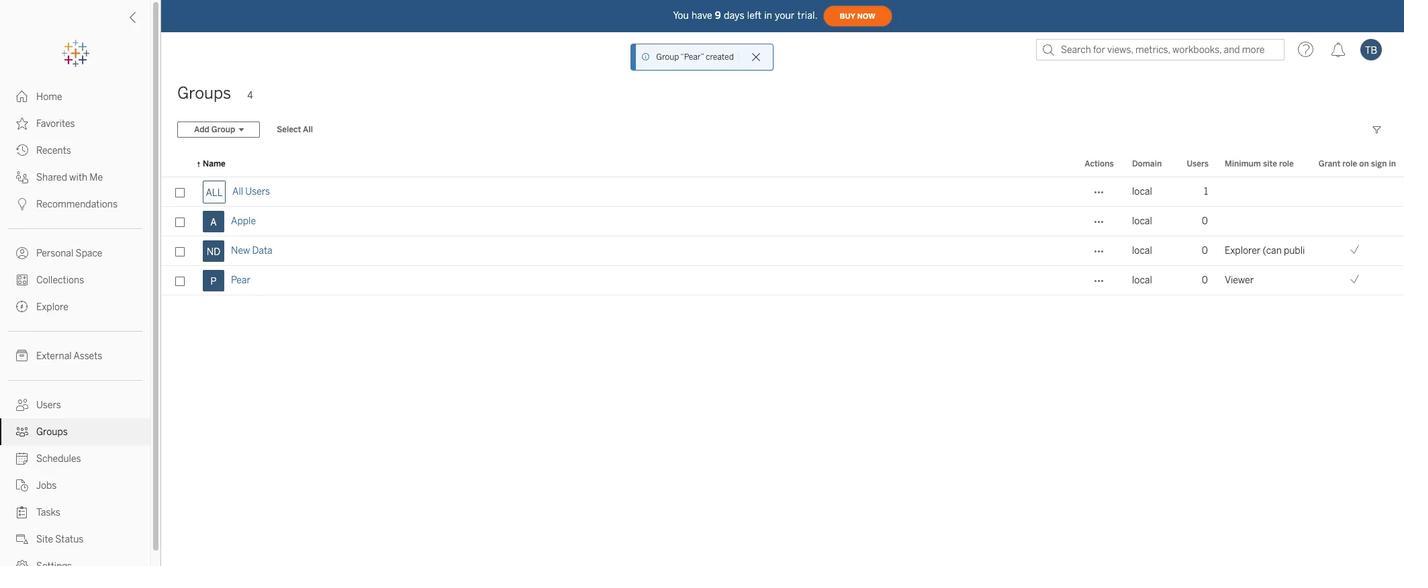 Task type: describe. For each thing, give the bounding box(es) containing it.
minimum
[[1226, 159, 1262, 169]]

home link
[[0, 83, 151, 110]]

local for new data
[[1133, 245, 1153, 257]]

add
[[194, 125, 210, 134]]

external assets
[[36, 351, 102, 362]]

1 role from the left
[[1280, 159, 1295, 169]]

select
[[277, 125, 301, 134]]

add group button
[[177, 122, 260, 138]]

tasks link
[[0, 499, 151, 526]]

grid containing all users
[[161, 152, 1405, 566]]

personal
[[36, 248, 73, 259]]

0 vertical spatial groups
[[177, 83, 231, 103]]

now
[[858, 12, 876, 20]]

site status
[[36, 534, 84, 546]]

explorer
[[1226, 245, 1261, 257]]

users inside row
[[245, 186, 270, 198]]

personal space
[[36, 248, 102, 259]]

you have 9 days left in your trial.
[[673, 10, 818, 21]]

actions
[[1085, 159, 1114, 169]]

9
[[715, 10, 722, 21]]

by text only_f5he34f image for site status
[[16, 533, 28, 546]]

row group containing all users
[[161, 177, 1405, 296]]

row containing apple
[[161, 207, 1405, 237]]

favorites
[[36, 118, 75, 130]]

on
[[1360, 159, 1370, 169]]

favorites link
[[0, 110, 151, 137]]

group "pear" created
[[657, 52, 734, 62]]

status
[[55, 534, 84, 546]]

home
[[36, 91, 62, 103]]

2 horizontal spatial users
[[1188, 159, 1209, 169]]

all inside button
[[303, 125, 313, 134]]

site
[[36, 534, 53, 546]]

me
[[90, 172, 103, 183]]

by text only_f5he34f image for explore
[[16, 301, 28, 313]]

local for pear
[[1133, 275, 1153, 286]]

buy
[[840, 12, 856, 20]]

0 horizontal spatial in
[[765, 10, 773, 21]]

apple link
[[231, 207, 256, 237]]

groups inside main navigation. press the up and down arrow keys to access links. element
[[36, 427, 68, 438]]

personal space link
[[0, 240, 151, 267]]

row containing new data
[[161, 235, 1405, 266]]

row containing pear
[[161, 265, 1405, 296]]

"pear"
[[681, 52, 704, 62]]

add group
[[194, 125, 235, 134]]

days
[[724, 10, 745, 21]]

apple
[[231, 216, 256, 227]]

group inside dropdown button
[[212, 125, 235, 134]]

recents link
[[0, 137, 151, 164]]

4
[[247, 90, 253, 101]]

row containing all users
[[161, 177, 1405, 207]]

collections
[[36, 275, 84, 286]]

by text only_f5he34f image for tasks
[[16, 507, 28, 519]]

your
[[775, 10, 795, 21]]

7 by text only_f5he34f image from the top
[[16, 560, 28, 566]]

(can
[[1263, 245, 1282, 257]]

schedules link
[[0, 445, 151, 472]]

by text only_f5he34f image for shared with me
[[16, 171, 28, 183]]



Task type: locate. For each thing, give the bounding box(es) containing it.
by text only_f5he34f image inside favorites link
[[16, 118, 28, 130]]

by text only_f5he34f image left schedules at the left of the page
[[16, 453, 28, 465]]

by text only_f5he34f image for external assets
[[16, 350, 28, 362]]

by text only_f5he34f image inside site status link
[[16, 533, 28, 546]]

3 0 from the top
[[1203, 275, 1209, 286]]

1 0 from the top
[[1203, 216, 1209, 227]]

1
[[1205, 186, 1209, 198]]

1 vertical spatial in
[[1390, 159, 1397, 169]]

by text only_f5he34f image inside recents link
[[16, 144, 28, 157]]

by text only_f5he34f image inside recommendations link
[[16, 198, 28, 210]]

users inside main navigation. press the up and down arrow keys to access links. element
[[36, 400, 61, 411]]

assets
[[73, 351, 102, 362]]

3 by text only_f5he34f image from the top
[[16, 198, 28, 210]]

1 by text only_f5he34f image from the top
[[16, 118, 28, 130]]

2 local from the top
[[1133, 216, 1153, 227]]

by text only_f5he34f image left the jobs on the bottom
[[16, 480, 28, 492]]

name
[[203, 159, 226, 169]]

by text only_f5he34f image inside collections link
[[16, 274, 28, 286]]

shared with me
[[36, 172, 103, 183]]

row
[[161, 177, 1405, 207], [161, 207, 1405, 237], [161, 235, 1405, 266], [161, 265, 1405, 296]]

data
[[252, 245, 273, 257]]

by text only_f5he34f image for groups
[[16, 426, 28, 438]]

0 vertical spatial all
[[303, 125, 313, 134]]

by text only_f5he34f image down site status link
[[16, 560, 28, 566]]

8 by text only_f5he34f image from the top
[[16, 453, 28, 465]]

4 row from the top
[[161, 265, 1405, 296]]

group right add
[[212, 125, 235, 134]]

6 by text only_f5he34f image from the top
[[16, 533, 28, 546]]

1 vertical spatial 0
[[1203, 245, 1209, 257]]

created
[[706, 52, 734, 62]]

1 vertical spatial groups
[[36, 427, 68, 438]]

viewer
[[1226, 275, 1255, 286]]

select all
[[277, 125, 313, 134]]

3 local from the top
[[1133, 245, 1153, 257]]

info image
[[642, 52, 651, 62]]

local
[[1133, 186, 1153, 198], [1133, 216, 1153, 227], [1133, 245, 1153, 257], [1133, 275, 1153, 286]]

0 horizontal spatial groups
[[36, 427, 68, 438]]

0 for explorer (can publish)
[[1203, 245, 1209, 257]]

users
[[1188, 159, 1209, 169], [245, 186, 270, 198], [36, 400, 61, 411]]

shared with me link
[[0, 164, 151, 191]]

groups up schedules at the left of the page
[[36, 427, 68, 438]]

0 vertical spatial users
[[1188, 159, 1209, 169]]

2 role from the left
[[1343, 159, 1358, 169]]

minimum site role
[[1226, 159, 1295, 169]]

by text only_f5he34f image left collections
[[16, 274, 28, 286]]

tasks
[[36, 507, 60, 519]]

by text only_f5he34f image left recommendations
[[16, 198, 28, 210]]

2 by text only_f5he34f image from the top
[[16, 171, 28, 183]]

in
[[765, 10, 773, 21], [1390, 159, 1397, 169]]

2 0 from the top
[[1203, 245, 1209, 257]]

by text only_f5he34f image inside shared with me link
[[16, 171, 28, 183]]

space
[[76, 248, 102, 259]]

trial.
[[798, 10, 818, 21]]

by text only_f5he34f image
[[16, 91, 28, 103], [16, 171, 28, 183], [16, 274, 28, 286], [16, 426, 28, 438], [16, 480, 28, 492], [16, 533, 28, 546], [16, 560, 28, 566]]

users up apple at the top
[[245, 186, 270, 198]]

by text only_f5he34f image for recommendations
[[16, 198, 28, 210]]

you
[[673, 10, 689, 21]]

navigation panel element
[[0, 40, 151, 566]]

1 by text only_f5he34f image from the top
[[16, 91, 28, 103]]

external assets link
[[0, 343, 151, 370]]

5 by text only_f5he34f image from the top
[[16, 301, 28, 313]]

4 by text only_f5he34f image from the top
[[16, 426, 28, 438]]

3 by text only_f5he34f image from the top
[[16, 274, 28, 286]]

site
[[1264, 159, 1278, 169]]

2 row from the top
[[161, 207, 1405, 237]]

new
[[231, 245, 250, 257]]

all inside row group
[[232, 186, 243, 198]]

by text only_f5he34f image left personal
[[16, 247, 28, 259]]

0 vertical spatial 0
[[1203, 216, 1209, 227]]

by text only_f5he34f image left tasks
[[16, 507, 28, 519]]

by text only_f5he34f image left home
[[16, 91, 28, 103]]

pear link
[[231, 266, 251, 296]]

0
[[1203, 216, 1209, 227], [1203, 245, 1209, 257], [1203, 275, 1209, 286]]

schedules
[[36, 454, 81, 465]]

by text only_f5he34f image up schedules link
[[16, 426, 28, 438]]

1 horizontal spatial all
[[303, 125, 313, 134]]

by text only_f5he34f image inside groups link
[[16, 426, 28, 438]]

1 local from the top
[[1133, 186, 1153, 198]]

by text only_f5he34f image left favorites on the left top of page
[[16, 118, 28, 130]]

1 row from the top
[[161, 177, 1405, 207]]

all up apple at the top
[[232, 186, 243, 198]]

grid
[[161, 152, 1405, 566]]

in right sign
[[1390, 159, 1397, 169]]

4 by text only_f5he34f image from the top
[[16, 247, 28, 259]]

by text only_f5he34f image up groups link
[[16, 399, 28, 411]]

new data
[[231, 245, 273, 257]]

users up groups link
[[36, 400, 61, 411]]

recents
[[36, 145, 71, 157]]

explore
[[36, 302, 68, 313]]

in inside "grid"
[[1390, 159, 1397, 169]]

main navigation. press the up and down arrow keys to access links. element
[[0, 83, 151, 566]]

by text only_f5he34f image for home
[[16, 91, 28, 103]]

by text only_f5he34f image left site
[[16, 533, 28, 546]]

7 by text only_f5he34f image from the top
[[16, 399, 28, 411]]

by text only_f5he34f image inside external assets "link"
[[16, 350, 28, 362]]

select all button
[[268, 122, 322, 138]]

role
[[1280, 159, 1295, 169], [1343, 159, 1358, 169]]

group inside alert
[[657, 52, 680, 62]]

local for all users
[[1133, 186, 1153, 198]]

groups
[[177, 83, 231, 103], [36, 427, 68, 438]]

0 horizontal spatial group
[[212, 125, 235, 134]]

group "pear" created alert
[[657, 51, 734, 63]]

0 for viewer
[[1203, 275, 1209, 286]]

with
[[69, 172, 87, 183]]

0 left the viewer
[[1203, 275, 1209, 286]]

by text only_f5he34f image left shared
[[16, 171, 28, 183]]

jobs
[[36, 480, 57, 492]]

publish)
[[1285, 245, 1320, 257]]

grant role on sign in
[[1319, 159, 1397, 169]]

external
[[36, 351, 72, 362]]

2 vertical spatial 0
[[1203, 275, 1209, 286]]

by text only_f5he34f image left the explore at the bottom left of page
[[16, 301, 28, 313]]

1 vertical spatial all
[[232, 186, 243, 198]]

by text only_f5he34f image inside jobs link
[[16, 480, 28, 492]]

group right info image
[[657, 52, 680, 62]]

sign
[[1372, 159, 1388, 169]]

1 horizontal spatial users
[[245, 186, 270, 198]]

in right left
[[765, 10, 773, 21]]

6 by text only_f5he34f image from the top
[[16, 350, 28, 362]]

5 by text only_f5he34f image from the top
[[16, 480, 28, 492]]

by text only_f5he34f image
[[16, 118, 28, 130], [16, 144, 28, 157], [16, 198, 28, 210], [16, 247, 28, 259], [16, 301, 28, 313], [16, 350, 28, 362], [16, 399, 28, 411], [16, 453, 28, 465], [16, 507, 28, 519]]

site status link
[[0, 526, 151, 553]]

users up 1
[[1188, 159, 1209, 169]]

recommendations link
[[0, 191, 151, 218]]

9 by text only_f5he34f image from the top
[[16, 507, 28, 519]]

0 horizontal spatial all
[[232, 186, 243, 198]]

row group
[[161, 177, 1405, 296]]

shared
[[36, 172, 67, 183]]

by text only_f5he34f image for jobs
[[16, 480, 28, 492]]

all
[[303, 125, 313, 134], [232, 186, 243, 198]]

by text only_f5he34f image inside home link
[[16, 91, 28, 103]]

explorer (can publish)
[[1226, 245, 1320, 257]]

4 local from the top
[[1133, 275, 1153, 286]]

explore link
[[0, 294, 151, 320]]

all right select
[[303, 125, 313, 134]]

domain
[[1133, 159, 1162, 169]]

by text only_f5he34f image inside users link
[[16, 399, 28, 411]]

by text only_f5he34f image left recents
[[16, 144, 28, 157]]

1 horizontal spatial groups
[[177, 83, 231, 103]]

pear
[[231, 275, 251, 286]]

recommendations
[[36, 199, 118, 210]]

have
[[692, 10, 713, 21]]

by text only_f5he34f image for collections
[[16, 274, 28, 286]]

role left on
[[1343, 159, 1358, 169]]

0 horizontal spatial users
[[36, 400, 61, 411]]

by text only_f5he34f image for users
[[16, 399, 28, 411]]

by text only_f5he34f image inside schedules link
[[16, 453, 28, 465]]

3 row from the top
[[161, 235, 1405, 266]]

all users
[[232, 186, 270, 198]]

0 vertical spatial in
[[765, 10, 773, 21]]

grant
[[1319, 159, 1341, 169]]

1 horizontal spatial role
[[1343, 159, 1358, 169]]

1 horizontal spatial in
[[1390, 159, 1397, 169]]

cell
[[1217, 177, 1307, 207], [1307, 177, 1405, 207], [1217, 207, 1307, 237], [1307, 207, 1405, 237]]

groups up add
[[177, 83, 231, 103]]

role right site
[[1280, 159, 1295, 169]]

users link
[[0, 392, 151, 419]]

group
[[657, 52, 680, 62], [212, 125, 235, 134]]

buy now
[[840, 12, 876, 20]]

by text only_f5he34f image for schedules
[[16, 453, 28, 465]]

by text only_f5he34f image for favorites
[[16, 118, 28, 130]]

0 horizontal spatial role
[[1280, 159, 1295, 169]]

by text only_f5he34f image for recents
[[16, 144, 28, 157]]

by text only_f5he34f image left external
[[16, 350, 28, 362]]

new data link
[[231, 237, 273, 266]]

2 by text only_f5he34f image from the top
[[16, 144, 28, 157]]

left
[[748, 10, 762, 21]]

0 down 1
[[1203, 216, 1209, 227]]

local for apple
[[1133, 216, 1153, 227]]

by text only_f5he34f image inside personal space link
[[16, 247, 28, 259]]

1 horizontal spatial group
[[657, 52, 680, 62]]

collections link
[[0, 267, 151, 294]]

by text only_f5he34f image inside tasks "link"
[[16, 507, 28, 519]]

by text only_f5he34f image for personal space
[[16, 247, 28, 259]]

1 vertical spatial group
[[212, 125, 235, 134]]

1 vertical spatial users
[[245, 186, 270, 198]]

buy now button
[[823, 5, 893, 27]]

groups link
[[0, 419, 151, 445]]

jobs link
[[0, 472, 151, 499]]

2 vertical spatial users
[[36, 400, 61, 411]]

by text only_f5he34f image inside explore link
[[16, 301, 28, 313]]

all users link
[[232, 177, 270, 207]]

0 vertical spatial group
[[657, 52, 680, 62]]

Search for views, metrics, workbooks, and more text field
[[1037, 39, 1285, 60]]

0 left explorer
[[1203, 245, 1209, 257]]



Task type: vqa. For each thing, say whether or not it's contained in the screenshot.
8th by text only_f5he34f icon
yes



